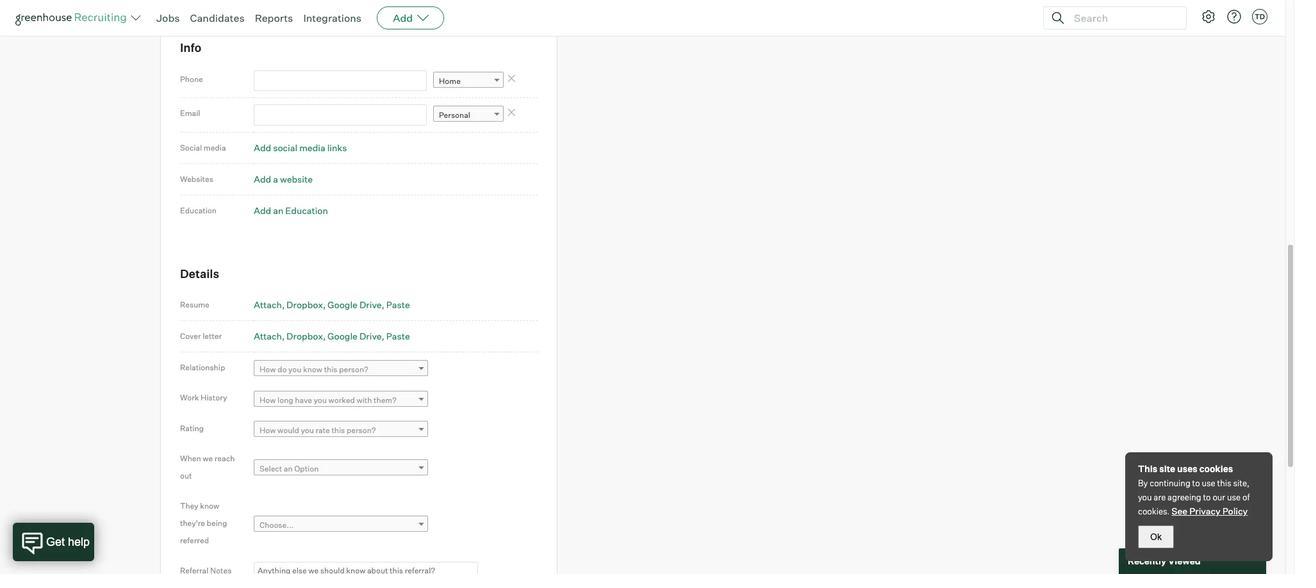 Task type: locate. For each thing, give the bounding box(es) containing it.
1 vertical spatial attach
[[254, 331, 282, 342]]

use down cookies
[[1202, 478, 1216, 488]]

1 drive from the top
[[360, 299, 382, 310]]

2 paste link from the top
[[386, 331, 410, 342]]

1 vertical spatial how
[[260, 395, 276, 405]]

an inside select an option link
[[284, 464, 293, 474]]

you
[[288, 365, 302, 374], [314, 395, 327, 405], [301, 425, 314, 435], [1138, 492, 1152, 503]]

education
[[285, 205, 328, 216], [180, 205, 217, 215]]

configure image
[[1201, 9, 1217, 24]]

google drive link for cover letter
[[328, 331, 384, 342]]

how long have you worked with them? link
[[254, 391, 428, 409]]

1 how from the top
[[260, 365, 276, 374]]

add a website
[[254, 173, 313, 184]]

you down by
[[1138, 492, 1152, 503]]

2 vertical spatial how
[[260, 425, 276, 435]]

know
[[303, 365, 322, 374], [200, 501, 219, 511]]

1 paste from the top
[[386, 299, 410, 310]]

you right do
[[288, 365, 302, 374]]

this up our
[[1218, 478, 1232, 488]]

2 paste from the top
[[386, 331, 410, 342]]

how left would
[[260, 425, 276, 435]]

0 vertical spatial this
[[324, 365, 337, 374]]

0 vertical spatial drive
[[360, 299, 382, 310]]

1 horizontal spatial use
[[1227, 492, 1241, 503]]

see privacy policy link
[[1172, 506, 1248, 517]]

1 dropbox link from the top
[[287, 299, 326, 310]]

this up how long have you worked with them?
[[324, 365, 337, 374]]

0 vertical spatial paste
[[386, 299, 410, 310]]

2 attach from the top
[[254, 331, 282, 342]]

1 vertical spatial attach link
[[254, 331, 285, 342]]

how
[[260, 365, 276, 374], [260, 395, 276, 405], [260, 425, 276, 435]]

attach
[[254, 299, 282, 310], [254, 331, 282, 342]]

attach dropbox google drive paste
[[254, 299, 410, 310], [254, 331, 410, 342]]

personal
[[439, 110, 470, 120]]

know up being
[[200, 501, 219, 511]]

education down "websites"
[[180, 205, 217, 215]]

them?
[[374, 395, 397, 405]]

rating
[[180, 423, 204, 433]]

how left long
[[260, 395, 276, 405]]

you right have
[[314, 395, 327, 405]]

3 how from the top
[[260, 425, 276, 435]]

0 vertical spatial an
[[273, 205, 283, 216]]

1 horizontal spatial media
[[299, 142, 325, 153]]

1 vertical spatial attach dropbox google drive paste
[[254, 331, 410, 342]]

1 vertical spatial paste link
[[386, 331, 410, 342]]

add social media links link
[[254, 142, 347, 153]]

0 vertical spatial attach link
[[254, 299, 285, 310]]

0 vertical spatial google
[[328, 299, 358, 310]]

person? down with
[[347, 425, 376, 435]]

0 vertical spatial use
[[1202, 478, 1216, 488]]

google for cover letter
[[328, 331, 358, 342]]

1 attach dropbox google drive paste from the top
[[254, 299, 410, 310]]

1 horizontal spatial to
[[1203, 492, 1211, 503]]

1 google drive link from the top
[[328, 299, 384, 310]]

0 vertical spatial paste link
[[386, 299, 410, 310]]

2 dropbox link from the top
[[287, 331, 326, 342]]

websites
[[180, 174, 213, 184]]

website
[[280, 173, 313, 184]]

an for add
[[273, 205, 283, 216]]

select an option link
[[254, 460, 428, 478]]

1 vertical spatial to
[[1203, 492, 1211, 503]]

media
[[299, 142, 325, 153], [204, 143, 226, 152]]

this right the rate in the left bottom of the page
[[332, 425, 345, 435]]

1 attach link from the top
[[254, 299, 285, 310]]

google drive link for resume
[[328, 299, 384, 310]]

person?
[[339, 365, 368, 374], [347, 425, 376, 435]]

0 horizontal spatial know
[[200, 501, 219, 511]]

paste for cover letter
[[386, 331, 410, 342]]

an down a
[[273, 205, 283, 216]]

details
[[180, 266, 219, 280]]

an right select
[[284, 464, 293, 474]]

social
[[273, 142, 297, 153]]

of
[[1243, 492, 1250, 503]]

1 google from the top
[[328, 299, 358, 310]]

td button
[[1250, 6, 1270, 27]]

1 vertical spatial dropbox link
[[287, 331, 326, 342]]

they know they're being referred
[[180, 501, 227, 545]]

this
[[324, 365, 337, 374], [332, 425, 345, 435], [1218, 478, 1232, 488]]

0 vertical spatial how
[[260, 365, 276, 374]]

agreeing
[[1168, 492, 1202, 503]]

drive
[[360, 299, 382, 310], [360, 331, 382, 342]]

select
[[260, 464, 282, 474]]

2 attach dropbox google drive paste from the top
[[254, 331, 410, 342]]

know right do
[[303, 365, 322, 374]]

2 google from the top
[[328, 331, 358, 342]]

this site uses cookies
[[1138, 463, 1233, 474]]

use left of
[[1227, 492, 1241, 503]]

add a website link
[[254, 173, 313, 184]]

home
[[439, 76, 461, 86]]

choose... link
[[254, 516, 428, 534]]

how for how would you rate this person?
[[260, 425, 276, 435]]

paste link
[[386, 299, 410, 310], [386, 331, 410, 342]]

you inside how would you rate this person? link
[[301, 425, 314, 435]]

2 google drive link from the top
[[328, 331, 384, 342]]

to left our
[[1203, 492, 1211, 503]]

reports
[[255, 12, 293, 24]]

greenhouse recruiting image
[[15, 10, 131, 26]]

add an education link
[[254, 205, 328, 216]]

media right social
[[204, 143, 226, 152]]

integrations
[[303, 12, 362, 24]]

1 vertical spatial google
[[328, 331, 358, 342]]

how long have you worked with them?
[[260, 395, 397, 405]]

1 vertical spatial person?
[[347, 425, 376, 435]]

drive for cover letter
[[360, 331, 382, 342]]

1 vertical spatial this
[[332, 425, 345, 435]]

2 drive from the top
[[360, 331, 382, 342]]

google drive link
[[328, 299, 384, 310], [328, 331, 384, 342]]

1 vertical spatial paste
[[386, 331, 410, 342]]

they
[[180, 501, 198, 511]]

how would you rate this person? link
[[254, 421, 428, 440]]

1 horizontal spatial know
[[303, 365, 322, 374]]

1 vertical spatial dropbox
[[287, 331, 323, 342]]

0 vertical spatial google drive link
[[328, 299, 384, 310]]

this
[[1138, 463, 1158, 474]]

1 dropbox from the top
[[287, 299, 323, 310]]

know inside they know they're being referred
[[200, 501, 219, 511]]

0 vertical spatial attach
[[254, 299, 282, 310]]

you inside how long have you worked with them? link
[[314, 395, 327, 405]]

option
[[294, 464, 319, 474]]

paste
[[386, 299, 410, 310], [386, 331, 410, 342]]

to down uses
[[1193, 478, 1200, 488]]

td button
[[1252, 9, 1268, 24]]

work history
[[180, 393, 227, 403]]

privacy
[[1190, 506, 1221, 517]]

how for how do you know this person?
[[260, 365, 276, 374]]

1 vertical spatial drive
[[360, 331, 382, 342]]

jobs link
[[156, 12, 180, 24]]

1 vertical spatial google drive link
[[328, 331, 384, 342]]

person? up with
[[339, 365, 368, 374]]

candidates
[[190, 12, 245, 24]]

2 dropbox from the top
[[287, 331, 323, 342]]

2 vertical spatial this
[[1218, 478, 1232, 488]]

have
[[295, 395, 312, 405]]

a
[[273, 173, 278, 184]]

1 vertical spatial an
[[284, 464, 293, 474]]

you left the rate in the left bottom of the page
[[301, 425, 314, 435]]

social
[[180, 143, 202, 152]]

1 vertical spatial know
[[200, 501, 219, 511]]

social media
[[180, 143, 226, 152]]

add
[[393, 12, 413, 24], [254, 142, 271, 153], [254, 173, 271, 184], [254, 205, 271, 216]]

this for rate
[[332, 425, 345, 435]]

dropbox link
[[287, 299, 326, 310], [287, 331, 326, 342]]

this inside by continuing to use this site, you are agreeing to our use of cookies.
[[1218, 478, 1232, 488]]

see
[[1172, 506, 1188, 517]]

1 horizontal spatial education
[[285, 205, 328, 216]]

education down website
[[285, 205, 328, 216]]

2 attach link from the top
[[254, 331, 285, 342]]

attach for resume
[[254, 299, 282, 310]]

recently
[[1128, 556, 1167, 567]]

2 how from the top
[[260, 395, 276, 405]]

1 vertical spatial use
[[1227, 492, 1241, 503]]

0 vertical spatial person?
[[339, 365, 368, 374]]

1 paste link from the top
[[386, 299, 410, 310]]

continuing
[[1150, 478, 1191, 488]]

would
[[278, 425, 299, 435]]

add for add
[[393, 12, 413, 24]]

google for resume
[[328, 299, 358, 310]]

0 vertical spatial dropbox link
[[287, 299, 326, 310]]

0 horizontal spatial to
[[1193, 478, 1200, 488]]

how left do
[[260, 365, 276, 374]]

0 vertical spatial know
[[303, 365, 322, 374]]

google
[[328, 299, 358, 310], [328, 331, 358, 342]]

0 vertical spatial attach dropbox google drive paste
[[254, 299, 410, 310]]

rate
[[316, 425, 330, 435]]

how would you rate this person?
[[260, 425, 376, 435]]

person? for how do you know this person?
[[339, 365, 368, 374]]

media left links
[[299, 142, 325, 153]]

0 vertical spatial dropbox
[[287, 299, 323, 310]]

1 attach from the top
[[254, 299, 282, 310]]

None text field
[[254, 70, 427, 91], [254, 105, 427, 125], [254, 70, 427, 91], [254, 105, 427, 125]]

ok
[[1151, 532, 1162, 542]]

add inside popup button
[[393, 12, 413, 24]]



Task type: vqa. For each thing, say whether or not it's contained in the screenshot.
2nd the "Google Drive" link from the bottom of the page
yes



Task type: describe. For each thing, give the bounding box(es) containing it.
relationship
[[180, 363, 225, 372]]

attach dropbox google drive paste for resume
[[254, 299, 410, 310]]

Search text field
[[1071, 9, 1175, 27]]

we
[[203, 454, 213, 463]]

an for select
[[284, 464, 293, 474]]

are
[[1154, 492, 1166, 503]]

cookies.
[[1138, 506, 1170, 517]]

choose...
[[260, 520, 294, 530]]

add button
[[377, 6, 444, 29]]

work
[[180, 393, 199, 403]]

attach link for cover letter
[[254, 331, 285, 342]]

select an option
[[260, 464, 319, 474]]

by
[[1138, 478, 1148, 488]]

do
[[278, 365, 287, 374]]

jobs
[[156, 12, 180, 24]]

0 horizontal spatial use
[[1202, 478, 1216, 488]]

Referral Notes text field
[[254, 562, 478, 574]]

dropbox for resume
[[287, 299, 323, 310]]

how do you know this person? link
[[254, 360, 428, 379]]

ok button
[[1138, 526, 1174, 549]]

person? for how would you rate this person?
[[347, 425, 376, 435]]

0 horizontal spatial media
[[204, 143, 226, 152]]

dropbox for cover letter
[[287, 331, 323, 342]]

add for add a website
[[254, 173, 271, 184]]

cover letter
[[180, 331, 222, 341]]

home link
[[433, 72, 504, 90]]

dropbox link for resume
[[287, 299, 326, 310]]

reach
[[215, 454, 235, 463]]

site,
[[1233, 478, 1250, 488]]

they're
[[180, 518, 205, 528]]

drive for resume
[[360, 299, 382, 310]]

see privacy policy
[[1172, 506, 1248, 517]]

0 vertical spatial to
[[1193, 478, 1200, 488]]

personal link
[[433, 106, 504, 125]]

long
[[278, 395, 293, 405]]

info
[[180, 41, 202, 55]]

referred
[[180, 536, 209, 545]]

cover
[[180, 331, 201, 341]]

this for know
[[324, 365, 337, 374]]

cookies
[[1200, 463, 1233, 474]]

when we reach out
[[180, 454, 235, 481]]

attach link for resume
[[254, 299, 285, 310]]

add for add social media links
[[254, 142, 271, 153]]

phone
[[180, 74, 203, 84]]

by continuing to use this site, you are agreeing to our use of cookies.
[[1138, 478, 1250, 517]]

links
[[327, 142, 347, 153]]

td
[[1255, 12, 1265, 21]]

being
[[207, 518, 227, 528]]

attach dropbox google drive paste for cover letter
[[254, 331, 410, 342]]

uses
[[1177, 463, 1198, 474]]

viewed
[[1168, 556, 1201, 567]]

policy
[[1223, 506, 1248, 517]]

how do you know this person?
[[260, 365, 368, 374]]

site
[[1160, 463, 1176, 474]]

worked
[[329, 395, 355, 405]]

paste link for cover letter
[[386, 331, 410, 342]]

when
[[180, 454, 201, 463]]

add an education
[[254, 205, 328, 216]]

you inside the how do you know this person? link
[[288, 365, 302, 374]]

email
[[180, 108, 200, 118]]

history
[[201, 393, 227, 403]]

you inside by continuing to use this site, you are agreeing to our use of cookies.
[[1138, 492, 1152, 503]]

dropbox link for cover letter
[[287, 331, 326, 342]]

out
[[180, 471, 192, 481]]

our
[[1213, 492, 1226, 503]]

add social media links
[[254, 142, 347, 153]]

how for how long have you worked with them?
[[260, 395, 276, 405]]

add for add an education
[[254, 205, 271, 216]]

attach for cover letter
[[254, 331, 282, 342]]

paste link for resume
[[386, 299, 410, 310]]

reports link
[[255, 12, 293, 24]]

0 horizontal spatial education
[[180, 205, 217, 215]]

candidates link
[[190, 12, 245, 24]]

integrations link
[[303, 12, 362, 24]]

know inside the how do you know this person? link
[[303, 365, 322, 374]]

recently viewed
[[1128, 556, 1201, 567]]

resume
[[180, 300, 209, 310]]

with
[[357, 395, 372, 405]]

letter
[[203, 331, 222, 341]]

paste for resume
[[386, 299, 410, 310]]



